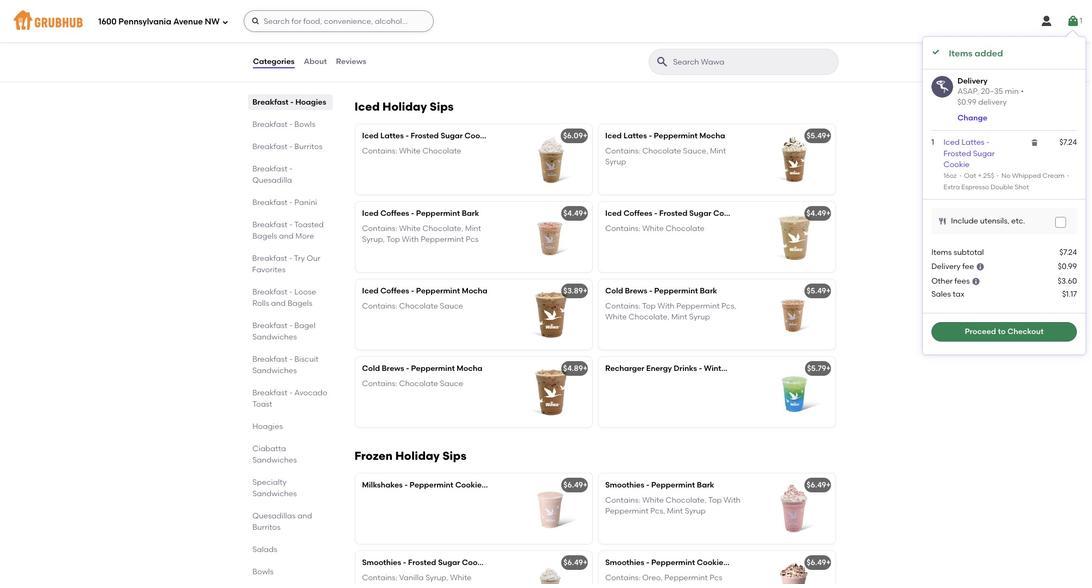 Task type: vqa. For each thing, say whether or not it's contained in the screenshot.
$0 to the top
no



Task type: locate. For each thing, give the bounding box(es) containing it.
contains: chocolate sauce down iced coffees - peppermint mocha
[[362, 302, 463, 311]]

breakfast down breakfast - panini
[[252, 220, 287, 230]]

1 $4.49 from the left
[[563, 209, 583, 218]]

burritos down quesadillas
[[252, 523, 281, 532]]

0 horizontal spatial $4.49
[[563, 209, 583, 218]]

lattes inside iced lattes - frosted sugar cookie
[[962, 138, 984, 147]]

quesadillas and burritos
[[252, 512, 312, 532]]

with
[[480, 30, 497, 39], [402, 235, 419, 244], [658, 302, 675, 311], [724, 496, 741, 505]]

1 vertical spatial contains: white chocolate
[[605, 224, 705, 233]]

2 horizontal spatial pcs
[[710, 574, 722, 583]]

4 breakfast from the top
[[252, 164, 287, 174]]

0 horizontal spatial cookies
[[455, 481, 485, 490]]

0 horizontal spatial syrup,
[[362, 235, 385, 244]]

1 horizontal spatial ∙
[[996, 172, 1000, 180]]

syrup inside contains: top with peppermint pcs, white chocolate, mint syrup
[[689, 313, 710, 322]]

pcs,
[[721, 302, 736, 311], [650, 507, 665, 516]]

burritos for quesadillas and burritos
[[252, 523, 281, 532]]

items for items added
[[949, 48, 973, 59]]

+ for iced coffees - peppermint bark
[[583, 209, 588, 218]]

white inside contains: top with peppermint pcs, white chocolate, mint syrup
[[605, 313, 627, 322]]

1 horizontal spatial lattes
[[623, 131, 647, 140]]

syrup,
[[362, 235, 385, 244], [426, 574, 448, 583]]

coffees for iced coffees - peppermint bark
[[380, 209, 409, 218]]

2 breakfast from the top
[[252, 120, 287, 129]]

1 horizontal spatial $4.49 +
[[806, 209, 831, 218]]

breakfast inside breakfast - loose rolls and bagels
[[252, 288, 287, 297]]

white inside the "contains: white chocolate, mint syrup, top with peppermint pcs"
[[399, 224, 421, 233]]

0 vertical spatial contains: chocolate sauce
[[362, 302, 463, 311]]

and inside the breakfast - toasted bagels and more
[[279, 232, 294, 241]]

0 vertical spatial $5.49
[[807, 131, 826, 140]]

chocolate, inside contains: white chocolate, top with peppermint pcs, mint syrup
[[666, 496, 707, 505]]

include utensils, etc.
[[951, 216, 1025, 226]]

specialty sandwiches tab
[[252, 477, 328, 500]]

toast
[[252, 400, 272, 409]]

lattes for chocolate
[[623, 131, 647, 140]]

+ for smoothies - peppermint bark
[[826, 481, 831, 490]]

syrup, inside contains: vanilla syrup, white
[[426, 574, 448, 583]]

iced lattes - frosted sugar cookie down the iced holiday sips
[[362, 131, 491, 140]]

1 horizontal spatial bagels
[[288, 299, 312, 308]]

breakfast for breakfast - burritos
[[252, 142, 287, 151]]

delivery inside delivery asap, 20–35 min • $0.99 delivery
[[958, 76, 988, 86]]

2 horizontal spatial ∙
[[1066, 172, 1070, 180]]

contains: down iced lattes - peppermint mocha
[[605, 146, 640, 156]]

burritos for breakfast - burritos
[[294, 142, 322, 151]]

1 vertical spatial brews
[[382, 364, 404, 373]]

1 vertical spatial syrup,
[[426, 574, 448, 583]]

breakfast up "quesadilla"
[[252, 164, 287, 174]]

ciabatta sandwiches
[[252, 445, 297, 465]]

loose
[[294, 288, 316, 297]]

shot
[[1015, 183, 1029, 191]]

1 vertical spatial burritos
[[252, 523, 281, 532]]

2 vertical spatial and
[[297, 512, 312, 521]]

0 horizontal spatial hoagies
[[252, 422, 283, 432]]

breakfast - avocado toast
[[252, 389, 327, 409]]

1 horizontal spatial brews
[[625, 286, 647, 296]]

breakfast up toast
[[252, 389, 287, 398]]

0 vertical spatial items
[[949, 48, 973, 59]]

smoothies up contains: white chocolate, top with peppermint pcs, mint syrup
[[605, 481, 644, 490]]

white inside contains: white chocolate, top with peppermint pcs
[[399, 30, 421, 39]]

1 vertical spatial &
[[729, 558, 735, 568]]

top
[[465, 30, 479, 39], [386, 235, 400, 244], [642, 302, 656, 311], [708, 496, 722, 505]]

iced for 'iced coffees - peppermint bark' image
[[362, 209, 378, 218]]

0 horizontal spatial ∙
[[958, 172, 962, 180]]

white down the 'steamers - peppermint bark'
[[399, 30, 421, 39]]

1 vertical spatial syrup
[[689, 313, 710, 322]]

$6.49 + for smoothies - frosted sugar cookie
[[563, 558, 588, 568]]

smoothies up oreo,
[[605, 558, 644, 568]]

recharger energy drinks - winter blues (blue raspberry, vanilla) image
[[754, 357, 835, 427]]

0 vertical spatial sauce
[[440, 302, 463, 311]]

0 vertical spatial $5.49 +
[[807, 131, 831, 140]]

chocolate, inside contains: white chocolate, top with peppermint pcs
[[422, 30, 463, 39]]

breakfast inside breakfast - bagel sandwiches
[[252, 321, 287, 331]]

2 horizontal spatial cream
[[1043, 172, 1065, 180]]

chocolate, down the 'steamers - peppermint bark'
[[422, 30, 463, 39]]

quesadillas
[[252, 512, 296, 521]]

contains: inside contains: top with peppermint pcs, white chocolate, mint syrup
[[605, 302, 640, 311]]

- inside breakfast - loose rolls and bagels
[[289, 288, 293, 297]]

and right quesadillas
[[297, 512, 312, 521]]

2 vertical spatial mocha
[[457, 364, 482, 373]]

contains: inside contains: white chocolate, top with peppermint pcs, mint syrup
[[605, 496, 640, 505]]

and for bagels
[[271, 299, 286, 308]]

syrup, down the smoothies - frosted sugar cookie
[[426, 574, 448, 583]]

1 vertical spatial delivery
[[931, 262, 961, 272]]

svg image
[[1067, 15, 1080, 28], [1030, 139, 1039, 147], [1057, 219, 1064, 226], [976, 263, 984, 272], [972, 277, 980, 286]]

iced lattes - frosted sugar cookie link
[[944, 138, 995, 169]]

1 horizontal spatial iced lattes - frosted sugar cookie
[[944, 138, 995, 169]]

iced lattes - frosted sugar cookie up oat
[[944, 138, 995, 169]]

1 ∙ from the left
[[958, 172, 962, 180]]

2 sandwiches from the top
[[252, 366, 297, 376]]

1 vertical spatial pcs
[[466, 235, 479, 244]]

bark up contains: white chocolate, top with peppermint pcs, mint syrup
[[697, 481, 714, 490]]

brews for chocolate
[[382, 364, 404, 373]]

9 breakfast from the top
[[252, 321, 287, 331]]

iced inside iced lattes - frosted sugar cookie
[[944, 138, 960, 147]]

$5.79
[[807, 364, 826, 373]]

sips for iced holiday sips
[[430, 100, 454, 113]]

syrup inside contains: white chocolate, top with peppermint pcs, mint syrup
[[685, 507, 706, 516]]

iced for iced coffees - frosted sugar cookie image
[[605, 209, 622, 218]]

contains: white chocolate down iced coffees - frosted sugar cookie
[[605, 224, 705, 233]]

iced coffees - frosted sugar cookie
[[605, 209, 740, 218]]

lattes down the iced holiday sips
[[380, 131, 404, 140]]

1 vertical spatial holiday
[[395, 449, 440, 463]]

biscuit
[[294, 355, 319, 364]]

burritos down breakfast - bowls tab
[[294, 142, 322, 151]]

1 horizontal spatial syrup,
[[426, 574, 448, 583]]

bowls tab
[[252, 567, 328, 578]]

hoagies up breakfast - bowls tab
[[295, 98, 326, 107]]

0 vertical spatial brews
[[625, 286, 647, 296]]

chocolate for cold brews - peppermint mocha
[[399, 379, 438, 389]]

$5.79 +
[[807, 364, 831, 373]]

contains: chocolate sauce for brews
[[362, 379, 463, 389]]

0 vertical spatial contains: white chocolate
[[362, 146, 461, 156]]

contains: down smoothies - peppermint bark
[[605, 496, 640, 505]]

1 horizontal spatial pcs,
[[721, 302, 736, 311]]

+
[[583, 131, 588, 140], [826, 131, 831, 140], [583, 209, 588, 218], [826, 209, 831, 218], [583, 286, 588, 296], [826, 286, 831, 296], [583, 364, 588, 373], [826, 364, 831, 373], [583, 481, 588, 490], [826, 481, 831, 490], [583, 558, 588, 568], [826, 558, 831, 568]]

and right rolls
[[271, 299, 286, 308]]

breakfast - panini tab
[[252, 197, 328, 208]]

and
[[279, 232, 294, 241], [271, 299, 286, 308], [297, 512, 312, 521]]

chocolate for iced coffees - peppermint mocha
[[399, 302, 438, 311]]

0 horizontal spatial brews
[[382, 364, 404, 373]]

bark up contains: top with peppermint pcs, white chocolate, mint syrup
[[700, 286, 717, 296]]

bagels up favorites
[[252, 232, 277, 241]]

svg image
[[1040, 15, 1053, 28], [251, 17, 260, 26], [222, 19, 228, 25], [931, 48, 940, 56], [938, 217, 947, 226]]

$5.49
[[807, 131, 826, 140], [807, 286, 826, 296]]

chocolate inside contains: chocolate sauce, mint syrup
[[642, 146, 681, 156]]

0 vertical spatial cold
[[605, 286, 623, 296]]

0 vertical spatial 1
[[1080, 16, 1082, 25]]

main navigation navigation
[[0, 0, 1091, 42]]

breakfast down rolls
[[252, 321, 287, 331]]

1 $4.49 + from the left
[[563, 209, 588, 218]]

breakfast - bowls
[[252, 120, 315, 129]]

0 vertical spatial and
[[279, 232, 294, 241]]

frozen holiday sips
[[354, 449, 466, 463]]

sauce down iced coffees - peppermint mocha
[[440, 302, 463, 311]]

contains: inside contains: vanilla syrup, white
[[362, 574, 397, 583]]

2 $5.49 from the top
[[807, 286, 826, 296]]

syrup, down "iced coffees - peppermint bark"
[[362, 235, 385, 244]]

holiday for frozen
[[395, 449, 440, 463]]

contains: down steamers
[[362, 30, 397, 39]]

contains: down "iced coffees - peppermint bark"
[[362, 224, 397, 233]]

11 breakfast from the top
[[252, 389, 287, 398]]

contains: chocolate sauce down cold brews - peppermint mocha
[[362, 379, 463, 389]]

smoothies up vanilla
[[362, 558, 401, 568]]

0 vertical spatial bowls
[[294, 120, 315, 129]]

$6.49 + for smoothies - peppermint cookies & cream
[[807, 558, 831, 568]]

iced coffees - peppermint bark image
[[511, 202, 592, 272]]

steamers - peppermint bark image
[[511, 7, 592, 78]]

syrup
[[605, 157, 626, 167], [689, 313, 710, 322], [685, 507, 706, 516]]

•
[[1021, 87, 1024, 96]]

2 sauce from the top
[[440, 379, 463, 389]]

$4.49 +
[[563, 209, 588, 218], [806, 209, 831, 218]]

fees
[[955, 277, 970, 286]]

sandwiches down specialty
[[252, 490, 297, 499]]

0 horizontal spatial pcs
[[407, 41, 420, 50]]

breakfast inside breakfast - try our favorites
[[252, 254, 287, 263]]

contains: left oreo,
[[605, 574, 640, 583]]

1 breakfast from the top
[[252, 98, 288, 107]]

$5.49 for contains: top with peppermint pcs, white chocolate, mint syrup
[[807, 286, 826, 296]]

0 vertical spatial sips
[[430, 100, 454, 113]]

chocolate
[[422, 146, 461, 156], [642, 146, 681, 156], [666, 224, 705, 233], [399, 302, 438, 311], [399, 379, 438, 389]]

sandwiches inside tab
[[252, 490, 297, 499]]

breakfast - quesadilla tab
[[252, 163, 328, 186]]

cookies for milkshakes - peppermint cookies & cream
[[455, 481, 485, 490]]

cream inside 16oz ∙ oat +.25$ ∙ no whipped cream ∙ extra espresso double shot
[[1043, 172, 1065, 180]]

(blue
[[752, 364, 771, 373]]

cold
[[605, 286, 623, 296], [362, 364, 380, 373]]

0 horizontal spatial bagels
[[252, 232, 277, 241]]

1 inside items added tooltip
[[931, 138, 934, 147]]

bagels inside breakfast - loose rolls and bagels
[[288, 299, 312, 308]]

burritos inside quesadillas and burritos
[[252, 523, 281, 532]]

1 horizontal spatial pcs
[[466, 235, 479, 244]]

subtotal
[[954, 248, 984, 257]]

2 contains: chocolate sauce from the top
[[362, 379, 463, 389]]

cold brews - peppermint mocha image
[[511, 357, 592, 427]]

0 vertical spatial bagels
[[252, 232, 277, 241]]

0 vertical spatial syrup
[[605, 157, 626, 167]]

items left added
[[949, 48, 973, 59]]

+ for iced lattes - peppermint mocha
[[826, 131, 831, 140]]

- inside breakfast - quesadilla
[[289, 164, 293, 174]]

0 vertical spatial pcs,
[[721, 302, 736, 311]]

sandwiches
[[252, 333, 297, 342], [252, 366, 297, 376], [252, 456, 297, 465], [252, 490, 297, 499]]

bowls up breakfast - burritos tab at the left
[[294, 120, 315, 129]]

contains: for steamers - peppermint bark
[[362, 30, 397, 39]]

pcs inside contains: white chocolate, top with peppermint pcs
[[407, 41, 420, 50]]

1 vertical spatial sips
[[443, 449, 466, 463]]

0 vertical spatial $7.24
[[1059, 138, 1077, 147]]

items for items subtotal
[[931, 248, 952, 257]]

0 horizontal spatial &
[[487, 481, 493, 490]]

2 ∙ from the left
[[996, 172, 1000, 180]]

try
[[294, 254, 305, 263]]

sauce
[[440, 302, 463, 311], [440, 379, 463, 389]]

coffees for iced coffees - frosted sugar cookie
[[623, 209, 652, 218]]

2 vertical spatial cream
[[737, 558, 762, 568]]

0 horizontal spatial lattes
[[380, 131, 404, 140]]

white up recharger
[[605, 313, 627, 322]]

1 vertical spatial items
[[931, 248, 952, 257]]

breakfast inside breakfast - biscuit sandwiches
[[252, 355, 287, 364]]

sandwiches up breakfast - biscuit sandwiches
[[252, 333, 297, 342]]

Search Wawa search field
[[672, 57, 835, 67]]

and for more
[[279, 232, 294, 241]]

$0.99 down asap, at the top right of page
[[958, 98, 976, 107]]

0 horizontal spatial cream
[[495, 481, 521, 490]]

1 vertical spatial 1
[[931, 138, 934, 147]]

contains: white chocolate down the iced holiday sips
[[362, 146, 461, 156]]

1 vertical spatial mocha
[[462, 286, 487, 296]]

$4.49
[[563, 209, 583, 218], [806, 209, 826, 218]]

iced for iced lattes - frosted sugar cookie image
[[362, 131, 378, 140]]

items added tooltip
[[923, 30, 1086, 355]]

chocolate, for steamers - peppermint bark
[[422, 30, 463, 39]]

change button
[[958, 113, 987, 124]]

1 sauce from the top
[[440, 302, 463, 311]]

1 vertical spatial pcs,
[[650, 507, 665, 516]]

3 ∙ from the left
[[1066, 172, 1070, 180]]

2 $4.49 + from the left
[[806, 209, 831, 218]]

contains: chocolate sauce for coffees
[[362, 302, 463, 311]]

contains:
[[362, 30, 397, 39], [362, 146, 397, 156], [605, 146, 640, 156], [362, 224, 397, 233], [605, 224, 640, 233], [362, 302, 397, 311], [605, 302, 640, 311], [362, 379, 397, 389], [605, 496, 640, 505], [362, 574, 397, 583], [605, 574, 640, 583]]

0 vertical spatial $0.99
[[958, 98, 976, 107]]

- inside breakfast - panini tab
[[289, 198, 293, 207]]

sandwiches up the breakfast - avocado toast
[[252, 366, 297, 376]]

smoothies - frosted sugar cookie image
[[511, 551, 592, 585]]

$0.99 inside delivery asap, 20–35 min • $0.99 delivery
[[958, 98, 976, 107]]

0 horizontal spatial bowls
[[252, 568, 273, 577]]

smoothies for smoothies - frosted sugar cookie
[[362, 558, 401, 568]]

bowls down salads
[[252, 568, 273, 577]]

sauce for iced coffees - peppermint mocha
[[440, 302, 463, 311]]

1 horizontal spatial cream
[[737, 558, 762, 568]]

delivery up 'other'
[[931, 262, 961, 272]]

breakfast - bowls tab
[[252, 119, 328, 130]]

1 vertical spatial $0.99
[[1058, 262, 1077, 272]]

1 horizontal spatial &
[[729, 558, 735, 568]]

white for iced lattes - frosted sugar cookie
[[399, 146, 421, 156]]

contains: left vanilla
[[362, 574, 397, 583]]

breakfast - biscuit sandwiches
[[252, 355, 319, 376]]

mocha for iced lattes - peppermint mocha
[[699, 131, 725, 140]]

contains: down iced coffees - frosted sugar cookie
[[605, 224, 640, 233]]

1 vertical spatial and
[[271, 299, 286, 308]]

contains: inside contains: chocolate sauce, mint syrup
[[605, 146, 640, 156]]

0 horizontal spatial iced lattes - frosted sugar cookie
[[362, 131, 491, 140]]

0 vertical spatial pcs
[[407, 41, 420, 50]]

bagels
[[252, 232, 277, 241], [288, 299, 312, 308]]

breakfast inside the breakfast - avocado toast
[[252, 389, 287, 398]]

items up delivery fee
[[931, 248, 952, 257]]

1 vertical spatial bagels
[[288, 299, 312, 308]]

1 vertical spatial $5.49
[[807, 286, 826, 296]]

hoagies tab
[[252, 421, 328, 433]]

breakfast - try our favorites tab
[[252, 253, 328, 276]]

other fees
[[931, 277, 970, 286]]

syrup for cold brews - peppermint bark
[[689, 313, 710, 322]]

+ for smoothies - frosted sugar cookie
[[583, 558, 588, 568]]

breakfast up rolls
[[252, 288, 287, 297]]

breakfast down "quesadilla"
[[252, 198, 287, 207]]

1 $5.49 + from the top
[[807, 131, 831, 140]]

contains: for iced lattes - frosted sugar cookie
[[362, 146, 397, 156]]

10 breakfast from the top
[[252, 355, 287, 364]]

5 breakfast from the top
[[252, 198, 287, 207]]

7 breakfast from the top
[[252, 254, 287, 263]]

pcs, inside contains: top with peppermint pcs, white chocolate, mint syrup
[[721, 302, 736, 311]]

1 vertical spatial sauce
[[440, 379, 463, 389]]

1600 pennsylvania avenue nw
[[98, 17, 220, 26]]

- inside breakfast - burritos tab
[[289, 142, 293, 151]]

contains: for smoothies - peppermint cookies & cream
[[605, 574, 640, 583]]

bagels down loose
[[288, 299, 312, 308]]

quesadillas and burritos tab
[[252, 511, 328, 534]]

breakfast up favorites
[[252, 254, 287, 263]]

$7.24
[[1059, 138, 1077, 147], [1059, 248, 1077, 257]]

breakfast - biscuit sandwiches tab
[[252, 354, 328, 377]]

sauce down cold brews - peppermint mocha
[[440, 379, 463, 389]]

3 breakfast from the top
[[252, 142, 287, 151]]

∙ right whipped
[[1066, 172, 1070, 180]]

contains: down cold brews - peppermint mocha
[[362, 379, 397, 389]]

no
[[1001, 172, 1011, 180]]

∙ left no
[[996, 172, 1000, 180]]

∙ left oat
[[958, 172, 962, 180]]

0 vertical spatial delivery
[[958, 76, 988, 86]]

contains: down cold brews - peppermint bark
[[605, 302, 640, 311]]

asap,
[[958, 87, 979, 96]]

2 $5.49 + from the top
[[807, 286, 831, 296]]

breakfast for breakfast - hoagies
[[252, 98, 288, 107]]

0 vertical spatial syrup,
[[362, 235, 385, 244]]

1 horizontal spatial $0.99
[[1058, 262, 1077, 272]]

breakfast - toasted bagels and more tab
[[252, 219, 328, 242]]

sandwiches down "ciabatta"
[[252, 456, 297, 465]]

breakfast up breakfast - burritos
[[252, 120, 287, 129]]

0 vertical spatial burritos
[[294, 142, 322, 151]]

1 horizontal spatial cookies
[[697, 558, 727, 568]]

toasted
[[294, 220, 324, 230]]

1
[[1080, 16, 1082, 25], [931, 138, 934, 147]]

0 horizontal spatial cold
[[362, 364, 380, 373]]

delivery up asap, at the top right of page
[[958, 76, 988, 86]]

include
[[951, 216, 978, 226]]

top inside contains: top with peppermint pcs, white chocolate, mint syrup
[[642, 302, 656, 311]]

more
[[295, 232, 314, 241]]

white down smoothies - peppermint bark
[[642, 496, 664, 505]]

1 horizontal spatial $4.49
[[806, 209, 826, 218]]

1 horizontal spatial bowls
[[294, 120, 315, 129]]

hoagies
[[295, 98, 326, 107], [252, 422, 283, 432]]

$5.49 + for contains: chocolate sauce, mint syrup
[[807, 131, 831, 140]]

and left more in the top left of the page
[[279, 232, 294, 241]]

contains: for iced lattes - peppermint mocha
[[605, 146, 640, 156]]

about
[[304, 57, 327, 66]]

with inside contains: white chocolate, top with peppermint pcs
[[480, 30, 497, 39]]

contains: inside the "contains: white chocolate, mint syrup, top with peppermint pcs"
[[362, 224, 397, 233]]

0 horizontal spatial pcs,
[[650, 507, 665, 516]]

1 sandwiches from the top
[[252, 333, 297, 342]]

- inside breakfast - hoagies tab
[[290, 98, 294, 107]]

$0.99 up $3.60
[[1058, 262, 1077, 272]]

- inside breakfast - bagel sandwiches
[[289, 321, 293, 331]]

favorites
[[252, 265, 286, 275]]

2 $4.49 from the left
[[806, 209, 826, 218]]

peppermint inside contains: white chocolate, top with peppermint pcs, mint syrup
[[605, 507, 649, 516]]

breakfast inside breakfast - quesadilla
[[252, 164, 287, 174]]

holiday for iced
[[382, 100, 427, 113]]

milkshakes - peppermint cookies & cream image
[[511, 474, 592, 544]]

breakfast - loose rolls and bagels
[[252, 288, 316, 308]]

espresso
[[961, 183, 989, 191]]

white inside contains: white chocolate, top with peppermint pcs, mint syrup
[[642, 496, 664, 505]]

- inside breakfast - try our favorites
[[289, 254, 293, 263]]

contains: chocolate sauce
[[362, 302, 463, 311], [362, 379, 463, 389]]

tax
[[953, 290, 964, 299]]

breakfast - try our favorites
[[252, 254, 321, 275]]

breakfast down breakfast - bagel sandwiches
[[252, 355, 287, 364]]

8 breakfast from the top
[[252, 288, 287, 297]]

1 horizontal spatial hoagies
[[295, 98, 326, 107]]

delivery
[[958, 76, 988, 86], [931, 262, 961, 272]]

chocolate, inside the "contains: white chocolate, mint syrup, top with peppermint pcs"
[[422, 224, 463, 233]]

white for iced coffees - frosted sugar cookie
[[642, 224, 664, 233]]

0 vertical spatial holiday
[[382, 100, 427, 113]]

chocolate, down cold brews - peppermint bark
[[629, 313, 669, 322]]

white down "iced coffees - peppermint bark"
[[399, 224, 421, 233]]

white down the smoothies - frosted sugar cookie
[[450, 574, 472, 583]]

items added
[[949, 48, 1003, 59]]

brews for top
[[625, 286, 647, 296]]

ciabatta sandwiches tab
[[252, 443, 328, 466]]

iced coffees - peppermint mocha image
[[511, 279, 592, 350]]

1 vertical spatial cookies
[[697, 558, 727, 568]]

mint inside contains: white chocolate, top with peppermint pcs, mint syrup
[[667, 507, 683, 516]]

0 vertical spatial mocha
[[699, 131, 725, 140]]

6 breakfast from the top
[[252, 220, 287, 230]]

mocha
[[699, 131, 725, 140], [462, 286, 487, 296], [457, 364, 482, 373]]

1 vertical spatial cream
[[495, 481, 521, 490]]

2 horizontal spatial lattes
[[962, 138, 984, 147]]

burritos
[[294, 142, 322, 151], [252, 523, 281, 532]]

with inside contains: top with peppermint pcs, white chocolate, mint syrup
[[658, 302, 675, 311]]

1 vertical spatial $7.24
[[1059, 248, 1077, 257]]

iced
[[354, 100, 380, 113], [362, 131, 378, 140], [605, 131, 622, 140], [944, 138, 960, 147], [362, 209, 378, 218], [605, 209, 622, 218], [362, 286, 378, 296]]

mocha for cold brews - peppermint mocha
[[457, 364, 482, 373]]

iced holiday sips
[[354, 100, 454, 113]]

hoagies up "ciabatta"
[[252, 422, 283, 432]]

chocolate, down smoothies - peppermint bark
[[666, 496, 707, 505]]

0 vertical spatial &
[[487, 481, 493, 490]]

contains: inside contains: white chocolate, top with peppermint pcs
[[362, 30, 397, 39]]

0 horizontal spatial 1
[[931, 138, 934, 147]]

contains: white chocolate for lattes
[[362, 146, 461, 156]]

energy
[[646, 364, 672, 373]]

contains: down the iced holiday sips
[[362, 146, 397, 156]]

2 $7.24 from the top
[[1059, 248, 1077, 257]]

breakfast for breakfast - avocado toast
[[252, 389, 287, 398]]

1 contains: chocolate sauce from the top
[[362, 302, 463, 311]]

chocolate, down "iced coffees - peppermint bark"
[[422, 224, 463, 233]]

chocolate, for smoothies - peppermint bark
[[666, 496, 707, 505]]

1 vertical spatial bowls
[[252, 568, 273, 577]]

1 vertical spatial cold
[[362, 364, 380, 373]]

burritos inside tab
[[294, 142, 322, 151]]

1 vertical spatial contains: chocolate sauce
[[362, 379, 463, 389]]

contains: down iced coffees - peppermint mocha
[[362, 302, 397, 311]]

cold brews - peppermint bark
[[605, 286, 717, 296]]

white down the iced holiday sips
[[399, 146, 421, 156]]

2 vertical spatial syrup
[[685, 507, 706, 516]]

1 horizontal spatial cold
[[605, 286, 623, 296]]

contains: white chocolate for coffees
[[605, 224, 705, 233]]

magnifying glass icon image
[[656, 55, 669, 68]]

and inside breakfast - loose rolls and bagels
[[271, 299, 286, 308]]

lattes down the change button
[[962, 138, 984, 147]]

holiday blend coffee - holiday blend image
[[754, 7, 835, 78]]

1 $5.49 from the top
[[807, 131, 826, 140]]

delivery fee
[[931, 262, 974, 272]]

smoothies - peppermint cookies & cream image
[[754, 551, 835, 585]]

white down iced coffees - frosted sugar cookie
[[642, 224, 664, 233]]

cold for cold brews - peppermint bark
[[605, 286, 623, 296]]

1 horizontal spatial burritos
[[294, 142, 322, 151]]

coffees for iced coffees - peppermint mocha
[[380, 286, 409, 296]]

specialty sandwiches
[[252, 478, 297, 499]]

0 vertical spatial cookies
[[455, 481, 485, 490]]

$0.99
[[958, 98, 976, 107], [1058, 262, 1077, 272]]

1 horizontal spatial contains: white chocolate
[[605, 224, 705, 233]]

0 horizontal spatial burritos
[[252, 523, 281, 532]]

0 vertical spatial cream
[[1043, 172, 1065, 180]]

breakfast up breakfast - bowls
[[252, 98, 288, 107]]

1 horizontal spatial 1
[[1080, 16, 1082, 25]]

3 sandwiches from the top
[[252, 456, 297, 465]]

$6.49 for smoothies - peppermint bark
[[807, 481, 826, 490]]

lattes up contains: chocolate sauce, mint syrup
[[623, 131, 647, 140]]

iced lattes - peppermint mocha image
[[754, 124, 835, 195]]

sugar
[[441, 131, 463, 140], [973, 149, 995, 158], [689, 209, 711, 218], [438, 558, 460, 568]]

mint
[[710, 146, 726, 156], [465, 224, 481, 233], [671, 313, 687, 322], [667, 507, 683, 516]]

breakfast down breakfast - bowls
[[252, 142, 287, 151]]

steamers
[[362, 14, 398, 24]]

0 horizontal spatial $0.99
[[958, 98, 976, 107]]

breakfast inside the breakfast - toasted bagels and more
[[252, 220, 287, 230]]

0 horizontal spatial $4.49 +
[[563, 209, 588, 218]]

4 sandwiches from the top
[[252, 490, 297, 499]]

white for smoothies - peppermint bark
[[642, 496, 664, 505]]



Task type: describe. For each thing, give the bounding box(es) containing it.
fee
[[962, 262, 974, 272]]

breakfast for breakfast - try our favorites
[[252, 254, 287, 263]]

bagel
[[294, 321, 316, 331]]

with inside contains: white chocolate, top with peppermint pcs, mint syrup
[[724, 496, 741, 505]]

contains: vanilla syrup, white
[[362, 574, 472, 585]]

peppermint inside contains: top with peppermint pcs, white chocolate, mint syrup
[[676, 302, 720, 311]]

sips for frozen holiday sips
[[443, 449, 466, 463]]

smoothies - peppermint bark
[[605, 481, 714, 490]]

$6.49 for smoothies - peppermint cookies & cream
[[807, 558, 826, 568]]

$4.89
[[563, 364, 583, 373]]

top inside contains: white chocolate, top with peppermint pcs, mint syrup
[[708, 496, 722, 505]]

mocha for iced coffees - peppermint mocha
[[462, 286, 487, 296]]

Search for food, convenience, alcohol... search field
[[244, 10, 434, 32]]

breakfast - bagel sandwiches tab
[[252, 320, 328, 343]]

$5.49 + for contains: top with peppermint pcs, white chocolate, mint syrup
[[807, 286, 831, 296]]

mint inside contains: top with peppermint pcs, white chocolate, mint syrup
[[671, 313, 687, 322]]

syrup inside contains: chocolate sauce, mint syrup
[[605, 157, 626, 167]]

- inside the breakfast - toasted bagels and more
[[289, 220, 293, 230]]

contains: for iced coffees - peppermint bark
[[362, 224, 397, 233]]

added
[[975, 48, 1003, 59]]

peppermint inside contains: white chocolate, top with peppermint pcs
[[362, 41, 405, 50]]

sales
[[931, 290, 951, 299]]

+ for iced coffees - peppermint mocha
[[583, 286, 588, 296]]

cold for cold brews - peppermint mocha
[[362, 364, 380, 373]]

& for milkshakes - peppermint cookies & cream
[[487, 481, 493, 490]]

0 vertical spatial hoagies
[[295, 98, 326, 107]]

syrup for smoothies - peppermint bark
[[685, 507, 706, 516]]

svg image inside 1 button
[[1067, 15, 1080, 28]]

smoothies for smoothies - peppermint cookies & cream
[[605, 558, 644, 568]]

avenue
[[173, 17, 203, 26]]

contains: for cold brews - peppermint bark
[[605, 302, 640, 311]]

categories
[[253, 57, 295, 66]]

+.25$
[[978, 172, 994, 180]]

proceed to checkout button
[[931, 322, 1077, 342]]

breakfast - panini
[[252, 198, 317, 207]]

sales tax
[[931, 290, 964, 299]]

vanilla
[[399, 574, 424, 583]]

etc.
[[1011, 216, 1025, 226]]

iced lattes - frosted sugar cookie image
[[511, 124, 592, 195]]

iced lattes - frosted sugar cookie inside items added tooltip
[[944, 138, 995, 169]]

double
[[991, 183, 1013, 191]]

breakfast for breakfast - biscuit sandwiches
[[252, 355, 287, 364]]

chocolate, inside contains: top with peppermint pcs, white chocolate, mint syrup
[[629, 313, 669, 322]]

winter
[[704, 364, 729, 373]]

milkshakes - peppermint cookies & cream
[[362, 481, 521, 490]]

breakfast - toasted bagels and more
[[252, 220, 324, 241]]

rolls
[[252, 299, 269, 308]]

proceed to checkout
[[965, 327, 1044, 337]]

contains: for smoothies - frosted sugar cookie
[[362, 574, 397, 583]]

1 $7.24 from the top
[[1059, 138, 1077, 147]]

min
[[1005, 87, 1019, 96]]

mint inside contains: chocolate sauce, mint syrup
[[710, 146, 726, 156]]

cream for smoothies - peppermint cookies & cream
[[737, 558, 762, 568]]

$6.49 for smoothies - frosted sugar cookie
[[563, 558, 583, 568]]

recharger
[[605, 364, 644, 373]]

change
[[958, 114, 987, 123]]

contains: white chocolate, mint syrup, top with peppermint pcs
[[362, 224, 481, 244]]

sugar inside iced lattes - frosted sugar cookie
[[973, 149, 995, 158]]

1 button
[[1067, 11, 1082, 31]]

$4.49 + for iced coffees - frosted sugar cookie
[[806, 209, 831, 218]]

contains: chocolate sauce, mint syrup
[[605, 146, 726, 167]]

contains: top with peppermint pcs, white chocolate, mint syrup
[[605, 302, 736, 322]]

top inside contains: white chocolate, top with peppermint pcs
[[465, 30, 479, 39]]

- inside the breakfast - avocado toast
[[289, 389, 293, 398]]

2 vertical spatial pcs
[[710, 574, 722, 583]]

16oz ∙ oat +.25$ ∙ no whipped cream ∙ extra espresso double shot
[[944, 172, 1070, 191]]

pcs inside the "contains: white chocolate, mint syrup, top with peppermint pcs"
[[466, 235, 479, 244]]

breakfast - hoagies tab
[[252, 97, 328, 108]]

1 vertical spatial hoagies
[[252, 422, 283, 432]]

$6.09 +
[[563, 131, 588, 140]]

breakfast - burritos
[[252, 142, 322, 151]]

chocolate, for iced coffees - peppermint bark
[[422, 224, 463, 233]]

breakfast for breakfast - quesadilla
[[252, 164, 287, 174]]

quesadilla
[[252, 176, 292, 185]]

+ for cold brews - peppermint mocha
[[583, 364, 588, 373]]

iced for iced lattes - peppermint mocha image
[[605, 131, 622, 140]]

breakfast - burritos tab
[[252, 141, 328, 153]]

breakfast - hoagies
[[252, 98, 326, 107]]

$1.17
[[1062, 290, 1077, 299]]

delivery
[[978, 98, 1007, 107]]

iced for 'iced coffees - peppermint mocha' image
[[362, 286, 378, 296]]

syrup, inside the "contains: white chocolate, mint syrup, top with peppermint pcs"
[[362, 235, 385, 244]]

iced coffees - peppermint bark
[[362, 209, 479, 218]]

$4.49 + for iced coffees - peppermint bark
[[563, 209, 588, 218]]

$5.49 for contains: chocolate sauce, mint syrup
[[807, 131, 826, 140]]

delivery icon image
[[931, 76, 953, 97]]

reviews
[[336, 57, 366, 66]]

contains: for iced coffees - peppermint mocha
[[362, 302, 397, 311]]

20–35
[[981, 87, 1003, 96]]

pennsylvania
[[119, 17, 171, 26]]

smoothies - peppermint cookies & cream
[[605, 558, 762, 568]]

sauce for cold brews - peppermint mocha
[[440, 379, 463, 389]]

cookies for smoothies - peppermint cookies & cream
[[697, 558, 727, 568]]

mint inside the "contains: white chocolate, mint syrup, top with peppermint pcs"
[[465, 224, 481, 233]]

delivery asap, 20–35 min • $0.99 delivery
[[958, 76, 1024, 107]]

- inside iced lattes - frosted sugar cookie
[[986, 138, 990, 147]]

breakfast for breakfast - panini
[[252, 198, 287, 207]]

cream for milkshakes - peppermint cookies & cream
[[495, 481, 521, 490]]

smoothies for smoothies - peppermint bark
[[605, 481, 644, 490]]

16oz
[[944, 172, 957, 180]]

bark up the "contains: white chocolate, mint syrup, top with peppermint pcs"
[[462, 209, 479, 218]]

vanilla)
[[815, 364, 843, 373]]

proceed
[[965, 327, 996, 337]]

bagels inside the breakfast - toasted bagels and more
[[252, 232, 277, 241]]

cold brews - peppermint mocha
[[362, 364, 482, 373]]

- inside breakfast - bowls tab
[[289, 120, 293, 129]]

and inside quesadillas and burritos
[[297, 512, 312, 521]]

contains: for iced coffees - frosted sugar cookie
[[605, 224, 640, 233]]

our
[[307, 254, 321, 263]]

nw
[[205, 17, 220, 26]]

breakfast - loose rolls and bagels tab
[[252, 287, 328, 309]]

iced lattes - peppermint mocha
[[605, 131, 725, 140]]

peppermint inside the "contains: white chocolate, mint syrup, top with peppermint pcs"
[[421, 235, 464, 244]]

$4.49 for iced coffees - peppermint bark
[[563, 209, 583, 218]]

pcs, inside contains: white chocolate, top with peppermint pcs, mint syrup
[[650, 507, 665, 516]]

+ for iced lattes - frosted sugar cookie
[[583, 131, 588, 140]]

with inside the "contains: white chocolate, mint syrup, top with peppermint pcs"
[[402, 235, 419, 244]]

top inside the "contains: white chocolate, mint syrup, top with peppermint pcs"
[[386, 235, 400, 244]]

- inside breakfast - biscuit sandwiches
[[289, 355, 293, 364]]

bark up contains: white chocolate, top with peppermint pcs
[[450, 14, 467, 24]]

breakfast - quesadilla
[[252, 164, 293, 185]]

oat
[[964, 172, 976, 180]]

oreo,
[[642, 574, 663, 583]]

delivery for asap,
[[958, 76, 988, 86]]

contains: for cold brews - peppermint mocha
[[362, 379, 397, 389]]

sandwiches inside breakfast - biscuit sandwiches
[[252, 366, 297, 376]]

sandwiches inside breakfast - bagel sandwiches
[[252, 333, 297, 342]]

contains: oreo, peppermint pcs
[[605, 574, 722, 583]]

$3.60
[[1058, 277, 1077, 286]]

iced coffees - peppermint mocha
[[362, 286, 487, 296]]

breakfast for breakfast - toasted bagels and more
[[252, 220, 287, 230]]

iced coffees - frosted sugar cookie image
[[754, 202, 835, 272]]

lattes for white
[[380, 131, 404, 140]]

blues
[[731, 364, 750, 373]]

raspberry,
[[773, 364, 813, 373]]

drinks
[[674, 364, 697, 373]]

$4.89 +
[[563, 364, 588, 373]]

chocolate for iced lattes - peppermint mocha
[[642, 146, 681, 156]]

smoothies - peppermint bark image
[[754, 474, 835, 544]]

cold brews - peppermint bark image
[[754, 279, 835, 350]]

white inside contains: vanilla syrup, white
[[450, 574, 472, 583]]

cookie inside iced lattes - frosted sugar cookie
[[944, 160, 970, 169]]

1600
[[98, 17, 117, 26]]

salads tab
[[252, 544, 328, 556]]

1 inside 1 button
[[1080, 16, 1082, 25]]

smoothies - frosted sugar cookie
[[362, 558, 488, 568]]

+ for iced coffees - frosted sugar cookie
[[826, 209, 831, 218]]

$4.49 for iced coffees - frosted sugar cookie
[[806, 209, 826, 218]]

frosted inside iced lattes - frosted sugar cookie
[[944, 149, 971, 158]]

to
[[998, 327, 1006, 337]]

salads
[[252, 546, 277, 555]]

$6.49 + for smoothies - peppermint bark
[[807, 481, 831, 490]]

white for iced coffees - peppermint bark
[[399, 224, 421, 233]]

whipped
[[1012, 172, 1041, 180]]

breakfast - bagel sandwiches
[[252, 321, 316, 342]]

recharger energy drinks - winter blues (blue raspberry, vanilla)
[[605, 364, 843, 373]]

breakfast for breakfast - loose rolls and bagels
[[252, 288, 287, 297]]

other
[[931, 277, 953, 286]]

+ for cold brews - peppermint bark
[[826, 286, 831, 296]]

breakfast - avocado toast tab
[[252, 388, 328, 410]]

panini
[[294, 198, 317, 207]]

breakfast for breakfast - bagel sandwiches
[[252, 321, 287, 331]]

avocado
[[294, 389, 327, 398]]

$3.89
[[563, 286, 583, 296]]

white for steamers - peppermint bark
[[399, 30, 421, 39]]

contains: for smoothies - peppermint bark
[[605, 496, 640, 505]]

& for smoothies - peppermint cookies & cream
[[729, 558, 735, 568]]

specialty
[[252, 478, 287, 487]]

utensils,
[[980, 216, 1009, 226]]

$6.09
[[563, 131, 583, 140]]

about button
[[303, 42, 327, 81]]

delivery for fee
[[931, 262, 961, 272]]

breakfast for breakfast - bowls
[[252, 120, 287, 129]]



